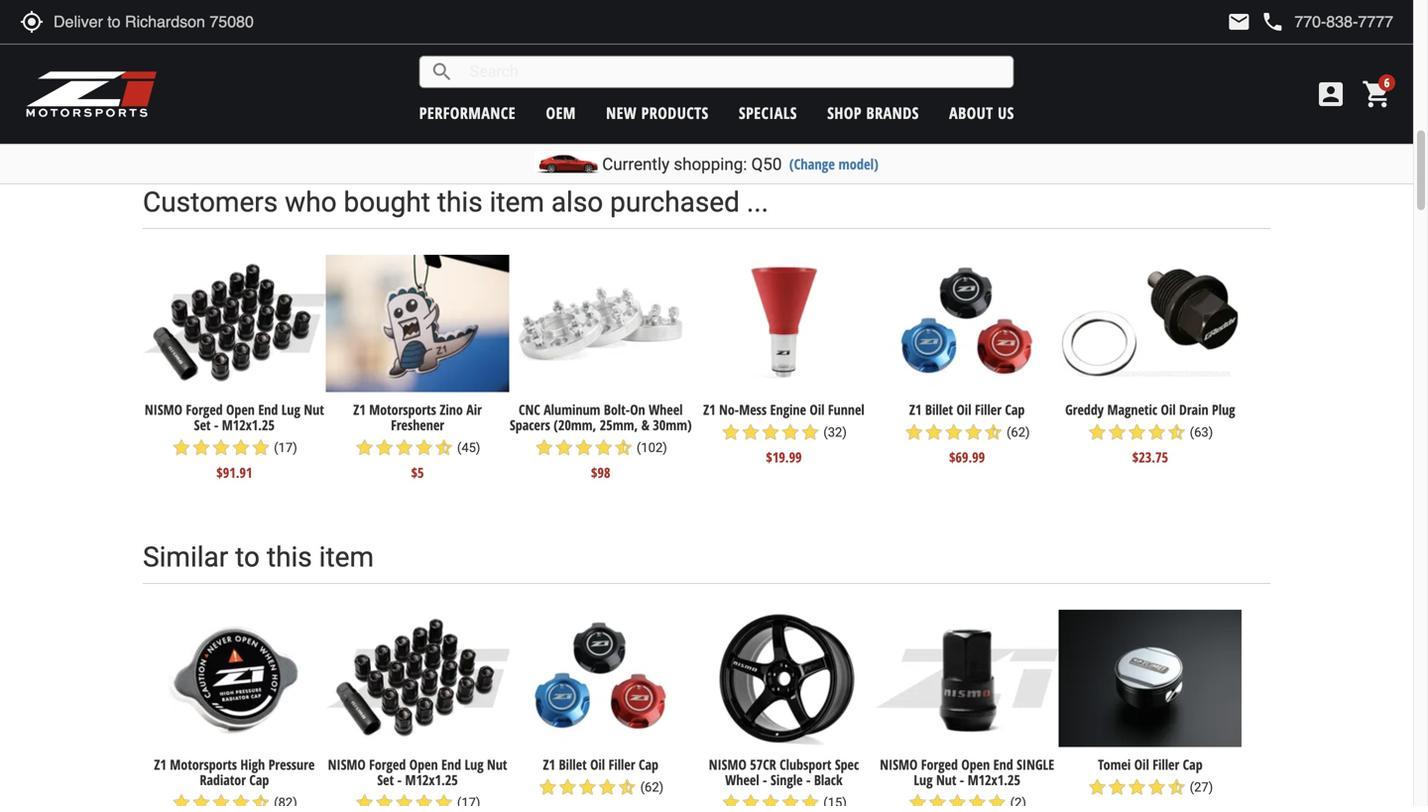 Task type: vqa. For each thing, say whether or not it's contained in the screenshot.


Task type: describe. For each thing, give the bounding box(es) containing it.
1 vertical spatial on
[[630, 401, 646, 419]]

$91.91 inside 'nismo forged open end lug nut set - m12x1.25 star star star star star (17) $91.91'
[[217, 463, 252, 482]]

(62) for z1 billet oil filler cap star star star star star_half (62) $69.99
[[1007, 425, 1030, 440]]

- for nismo forged open end lug nut set - m12x1.25
[[397, 771, 402, 790]]

57cr
[[750, 756, 777, 775]]

greddy
[[1066, 401, 1104, 419]]

shopping:
[[674, 154, 748, 174]]

nismo valve stem cap set
[[182, 37, 306, 71]]

m12x1.25 for nismo forged open end lug nut set - m12x1.25 star star star star star (17) $91.91
[[222, 416, 275, 435]]

lug inside nismo forged open end single lug nut - m12x1.25
[[914, 771, 933, 790]]

about
[[950, 102, 994, 124]]

- for nismo 57cr clubsport spec wheel - single - black
[[807, 771, 811, 790]]

$19.99
[[766, 448, 802, 467]]

0 vertical spatial item
[[490, 186, 545, 219]]

filler for z1 billet oil filler cap star star star star star_half (62) $69.99
[[975, 401, 1002, 419]]

mail phone
[[1228, 10, 1285, 34]]

end for nismo forged open end lug nut set - m12x1.25 star star star star star (17) $91.91
[[258, 401, 278, 419]]

z1 no-mess engine oil funnel star star star star star (32) $19.99
[[704, 401, 865, 467]]

0 vertical spatial this
[[437, 186, 483, 219]]

magnetic
[[1108, 401, 1158, 419]]

all
[[759, 44, 775, 66]]

0 vertical spatial (102)
[[670, 87, 701, 102]]

0 vertical spatial (20mm,
[[654, 52, 696, 71]]

pressure
[[269, 756, 315, 775]]

(change
[[790, 154, 835, 174]]

valve
[[223, 37, 252, 56]]

single
[[771, 771, 803, 790]]

oil inside the tomei oil filler cap star star star star star_half (27)
[[1135, 756, 1150, 775]]

1 vertical spatial aluminum
[[544, 401, 601, 419]]

(change model) link
[[790, 154, 879, 174]]

account_box link
[[1311, 78, 1352, 110]]

set inside nismo valve stem cap set
[[236, 52, 252, 71]]

zino
[[440, 401, 463, 419]]

performance
[[419, 102, 516, 124]]

new products link
[[606, 102, 709, 124]]

0 vertical spatial 25mm,
[[588, 67, 626, 86]]

motorsports for star
[[369, 401, 436, 419]]

0 horizontal spatial spacers
[[510, 416, 551, 435]]

drain
[[1180, 401, 1209, 419]]

forged for nismo forged open end lug nut set - m12x1.25 star star star star star (17) $91.91
[[186, 401, 223, 419]]

1 vertical spatial (102)
[[637, 441, 668, 455]]

greddy magnetic oil drain plug star star star star star_half (63) $23.75
[[1066, 401, 1236, 467]]

q50
[[752, 154, 782, 174]]

0 horizontal spatial this
[[267, 541, 312, 574]]

m12x1.25 for nismo forged open end lug nut set - m12x1.25
[[405, 771, 458, 790]]

(62) for z1 billet oil filler cap star star star star star_half (62)
[[641, 780, 664, 795]]

phone
[[1261, 10, 1285, 34]]

star_half inside z1 motorsports zino air freshener star star star star star_half (45) $5
[[434, 438, 454, 458]]

tomei
[[1098, 756, 1131, 775]]

clubsport
[[780, 756, 832, 775]]

mail
[[1228, 10, 1252, 34]]

brands
[[867, 102, 920, 124]]

mail link
[[1228, 10, 1252, 34]]

shop brands
[[828, 102, 920, 124]]

0 horizontal spatial item
[[319, 541, 374, 574]]

customers
[[143, 186, 278, 219]]

0 horizontal spatial wheel
[[572, 52, 606, 71]]

z1 for z1 motorsports zino air freshener star star star star star_half (45) $5
[[354, 401, 366, 419]]

star_half inside z1 billet oil filler cap star star star star star_half (62)
[[618, 778, 637, 798]]

plug
[[1213, 401, 1236, 419]]

$69.99
[[950, 448, 986, 467]]

shop brands link
[[828, 102, 920, 124]]

z1 billet oil filler cap star star star star star_half (62)
[[538, 756, 664, 798]]

bought
[[344, 186, 431, 219]]

...
[[747, 186, 769, 219]]

0 vertical spatial cnc aluminum bolt-on wheel spacers (20mm, 25mm, & 30mm) star star star star star_half (102) $98
[[568, 37, 701, 129]]

1 vertical spatial wheel
[[649, 401, 683, 419]]

specials link
[[739, 102, 798, 124]]

no-
[[719, 401, 739, 419]]

$5
[[411, 463, 424, 482]]

phone link
[[1261, 10, 1394, 34]]

oem link
[[546, 102, 576, 124]]

end for nismo forged open end lug nut set - m12x1.25 star star star star (17)
[[486, 37, 506, 56]]

cap inside z1 motorsports high pressure radiator cap
[[249, 771, 269, 790]]

billet for z1 billet oil filler cap star star star star star_half (62) $69.99
[[926, 401, 954, 419]]

us
[[998, 102, 1015, 124]]

0 horizontal spatial cnc
[[519, 401, 541, 419]]

set for nismo forged open end lug nut set - m12x1.25 star star star star (17)
[[422, 52, 438, 71]]

nismo forged open end single lug nut - m12x1.25
[[880, 756, 1055, 790]]

shop
[[828, 102, 862, 124]]

z1 motorsports logo image
[[25, 69, 158, 119]]

cart
[[836, 44, 862, 66]]

high
[[241, 756, 265, 775]]

tomei oil filler cap star star star star star_half (27)
[[1088, 756, 1214, 798]]

radiator
[[200, 771, 246, 790]]

mess
[[739, 401, 767, 419]]

- for nismo forged open end lug nut set - m12x1.25 star star star star star (17) $91.91
[[214, 416, 219, 435]]

oil for z1 billet oil filler cap star star star star star_half (62) $69.99
[[957, 401, 972, 419]]

cap inside nismo valve stem cap set
[[287, 37, 306, 56]]

open for nismo forged open end lug nut set - m12x1.25 star star star star (17)
[[454, 37, 483, 56]]

wheel inside nismo 57cr clubsport spec wheel - single - black
[[726, 771, 760, 790]]

(32)
[[824, 425, 847, 440]]

to
[[818, 44, 832, 66]]

customers who bought this item also purchased ...
[[143, 186, 769, 219]]

similar
[[143, 541, 228, 574]]

(27)
[[1190, 780, 1214, 795]]

(45)
[[457, 441, 481, 455]]

m12x1.25 for nismo forged open end lug nut set - m12x1.25 star star star star (17)
[[450, 52, 503, 71]]

star_half inside greddy magnetic oil drain plug star star star star star_half (63) $23.75
[[1167, 423, 1187, 443]]

air
[[467, 401, 482, 419]]

(17) inside 'nismo forged open end lug nut set - m12x1.25 star star star star star (17) $91.91'
[[274, 441, 297, 455]]

shopping_cart link
[[1357, 78, 1394, 110]]

search
[[430, 60, 454, 84]]

forged for nismo forged open end lug nut set - m12x1.25
[[369, 756, 406, 775]]

1 vertical spatial bolt-
[[604, 401, 630, 419]]



Task type: locate. For each thing, give the bounding box(es) containing it.
oil for z1 billet oil filler cap star star star star star_half (62)
[[590, 756, 605, 775]]

nismo inside nismo forged open end single lug nut - m12x1.25
[[880, 756, 918, 775]]

lug
[[376, 52, 395, 71], [282, 401, 301, 419], [465, 756, 484, 775], [914, 771, 933, 790]]

about us link
[[950, 102, 1015, 124]]

m12x1.25
[[450, 52, 503, 71], [222, 416, 275, 435], [405, 771, 458, 790], [968, 771, 1021, 790]]

cap inside the tomei oil filler cap star star star star star_half (27)
[[1183, 756, 1203, 775]]

my_location
[[20, 10, 44, 34]]

star_half inside the tomei oil filler cap star star star star star_half (27)
[[1167, 778, 1187, 798]]

0 vertical spatial &
[[630, 67, 638, 86]]

lug inside nismo forged open end lug nut set - m12x1.25
[[465, 756, 484, 775]]

filler inside the tomei oil filler cap star star star star star_half (27)
[[1153, 756, 1180, 775]]

z1 for z1 billet oil filler cap star star star star star_half (62) $69.99
[[910, 401, 922, 419]]

nismo for nismo forged open end lug nut set - m12x1.25 star star star star star (17) $91.91
[[145, 401, 183, 419]]

nismo inside nismo forged open end lug nut set - m12x1.25 star star star star (17)
[[372, 37, 410, 56]]

30mm) left no-
[[653, 416, 692, 435]]

nut inside 'nismo forged open end lug nut set - m12x1.25 star star star star star (17) $91.91'
[[304, 401, 324, 419]]

z1 inside z1 billet oil filler cap star star star star star_half (62) $69.99
[[910, 401, 922, 419]]

currently shopping: q50 (change model)
[[603, 154, 879, 174]]

m12x1.25 inside nismo forged open end lug nut set - m12x1.25
[[405, 771, 458, 790]]

on left no-
[[630, 401, 646, 419]]

spacers up new
[[610, 52, 650, 71]]

-
[[442, 52, 446, 71], [214, 416, 219, 435], [397, 771, 402, 790], [763, 771, 768, 790], [807, 771, 811, 790], [960, 771, 965, 790]]

billet inside z1 billet oil filler cap star star star star star_half (62)
[[559, 756, 587, 775]]

wheel up oem link
[[572, 52, 606, 71]]

open
[[454, 37, 483, 56], [226, 401, 255, 419], [410, 756, 438, 775], [962, 756, 990, 775]]

wheel left single
[[726, 771, 760, 790]]

single
[[1017, 756, 1055, 775]]

filler for z1 billet oil filler cap star star star star star_half (62)
[[609, 756, 636, 775]]

three
[[779, 44, 814, 66]]

(17)
[[479, 72, 502, 87], [274, 441, 297, 455]]

- inside nismo forged open end single lug nut - m12x1.25
[[960, 771, 965, 790]]

z1 inside z1 motorsports high pressure radiator cap
[[154, 756, 167, 775]]

0 horizontal spatial billet
[[559, 756, 587, 775]]

&
[[630, 67, 638, 86], [642, 416, 650, 435]]

1 horizontal spatial $91.91
[[424, 110, 460, 129]]

0 vertical spatial $98
[[627, 110, 646, 129]]

on up search search field
[[682, 37, 697, 56]]

1 vertical spatial (20mm,
[[554, 416, 597, 435]]

2 horizontal spatial filler
[[1153, 756, 1180, 775]]

0 horizontal spatial filler
[[609, 756, 636, 775]]

0 vertical spatial bolt-
[[656, 37, 682, 56]]

filler inside z1 billet oil filler cap star star star star star_half (62)
[[609, 756, 636, 775]]

spacers
[[610, 52, 650, 71], [510, 416, 551, 435]]

oil inside z1 no-mess engine oil funnel star star star star star (32) $19.99
[[810, 401, 825, 419]]

1 vertical spatial this
[[267, 541, 312, 574]]

specials
[[739, 102, 798, 124]]

nismo forged open end lug nut set - m12x1.25
[[328, 756, 507, 790]]

nismo forged open end lug nut set - m12x1.25 star star star star (17)
[[372, 37, 506, 89]]

m12x1.25 inside 'nismo forged open end lug nut set - m12x1.25 star star star star star (17) $91.91'
[[222, 416, 275, 435]]

2 vertical spatial wheel
[[726, 771, 760, 790]]

nut for nismo forged open end lug nut set - m12x1.25 star star star star (17)
[[398, 52, 418, 71]]

end
[[486, 37, 506, 56], [258, 401, 278, 419], [442, 756, 461, 775], [994, 756, 1014, 775]]

open for nismo forged open end lug nut set - m12x1.25 star star star star star (17) $91.91
[[226, 401, 255, 419]]

1 horizontal spatial item
[[490, 186, 545, 219]]

motorsports for cap
[[170, 756, 237, 775]]

billet
[[926, 401, 954, 419], [559, 756, 587, 775]]

cnc up the oem
[[571, 37, 592, 56]]

lug for nismo forged open end lug nut set - m12x1.25 star star star star star (17) $91.91
[[282, 401, 301, 419]]

1 horizontal spatial (20mm,
[[654, 52, 696, 71]]

0 horizontal spatial motorsports
[[170, 756, 237, 775]]

nismo inside nismo valve stem cap set
[[182, 37, 220, 56]]

forged for nismo forged open end lug nut set - m12x1.25 star star star star (17)
[[414, 37, 450, 56]]

$91.91 down search
[[424, 110, 460, 129]]

m12x1.25 inside nismo forged open end single lug nut - m12x1.25
[[968, 771, 1021, 790]]

lug inside 'nismo forged open end lug nut set - m12x1.25 star star star star star (17) $91.91'
[[282, 401, 301, 419]]

aluminum up new
[[596, 37, 653, 56]]

set inside 'nismo forged open end lug nut set - m12x1.25 star star star star star (17) $91.91'
[[194, 416, 211, 435]]

- inside nismo forged open end lug nut set - m12x1.25
[[397, 771, 402, 790]]

lug for nismo forged open end lug nut set - m12x1.25
[[465, 756, 484, 775]]

engine
[[771, 401, 807, 419]]

cnc right the air
[[519, 401, 541, 419]]

nismo for nismo forged open end lug nut set - m12x1.25
[[328, 756, 366, 775]]

oil inside greddy magnetic oil drain plug star star star star star_half (63) $23.75
[[1161, 401, 1176, 419]]

item left also
[[490, 186, 545, 219]]

set for nismo forged open end lug nut set - m12x1.25 star star star star star (17) $91.91
[[194, 416, 211, 435]]

freshener
[[391, 416, 445, 435]]

$23.75
[[1133, 448, 1169, 467]]

1 horizontal spatial filler
[[975, 401, 1002, 419]]

end inside 'nismo forged open end lug nut set - m12x1.25 star star star star star (17) $91.91'
[[258, 401, 278, 419]]

to
[[235, 541, 260, 574]]

end for nismo forged open end single lug nut - m12x1.25
[[994, 756, 1014, 775]]

nismo 57cr clubsport spec wheel - single - black
[[709, 756, 859, 790]]

1 horizontal spatial spacers
[[610, 52, 650, 71]]

(17) inside nismo forged open end lug nut set - m12x1.25 star star star star (17)
[[479, 72, 502, 87]]

1 horizontal spatial &
[[642, 416, 650, 435]]

end inside nismo forged open end lug nut set - m12x1.25
[[442, 756, 461, 775]]

oem
[[546, 102, 576, 124]]

spacers right the air
[[510, 416, 551, 435]]

open inside nismo forged open end single lug nut - m12x1.25
[[962, 756, 990, 775]]

1 horizontal spatial motorsports
[[369, 401, 436, 419]]

0 vertical spatial aluminum
[[596, 37, 653, 56]]

0 horizontal spatial $91.91
[[217, 463, 252, 482]]

0 horizontal spatial bolt-
[[604, 401, 630, 419]]

$98
[[627, 110, 646, 129], [591, 463, 611, 482]]

open for nismo forged open end single lug nut - m12x1.25
[[962, 756, 990, 775]]

open inside nismo forged open end lug nut set - m12x1.25 star star star star (17)
[[454, 37, 483, 56]]

1 vertical spatial $91.91
[[217, 463, 252, 482]]

nut inside nismo forged open end lug nut set - m12x1.25 star star star star (17)
[[398, 52, 418, 71]]

(62) inside z1 billet oil filler cap star star star star star_half (62)
[[641, 780, 664, 795]]

1 vertical spatial cnc
[[519, 401, 541, 419]]

add
[[731, 44, 755, 66]]

also
[[551, 186, 604, 219]]

z1 motorsports zino air freshener star star star star star_half (45) $5
[[354, 401, 482, 482]]

0 horizontal spatial (20mm,
[[554, 416, 597, 435]]

model)
[[839, 154, 879, 174]]

& up new
[[630, 67, 638, 86]]

star_half inside z1 billet oil filler cap star star star star star_half (62) $69.99
[[984, 423, 1004, 443]]

products
[[642, 102, 709, 124]]

stem
[[256, 37, 283, 56]]

open inside nismo forged open end lug nut set - m12x1.25
[[410, 756, 438, 775]]

add all three to cart
[[731, 44, 862, 66]]

z1
[[354, 401, 366, 419], [704, 401, 716, 419], [910, 401, 922, 419], [154, 756, 167, 775], [543, 756, 556, 775]]

z1 for z1 billet oil filler cap star star star star star_half (62)
[[543, 756, 556, 775]]

30mm)
[[641, 67, 680, 86], [653, 416, 692, 435]]

0 vertical spatial $91.91
[[424, 110, 460, 129]]

this right bought
[[437, 186, 483, 219]]

nismo forged open end lug nut set - m12x1.25 star star star star star (17) $91.91
[[145, 401, 324, 482]]

1 horizontal spatial on
[[682, 37, 697, 56]]

filler inside z1 billet oil filler cap star star star star star_half (62) $69.99
[[975, 401, 1002, 419]]

2 horizontal spatial wheel
[[726, 771, 760, 790]]

nismo for nismo forged open end lug nut set - m12x1.25 star star star star (17)
[[372, 37, 410, 56]]

filler
[[975, 401, 1002, 419], [609, 756, 636, 775], [1153, 756, 1180, 775]]

0 vertical spatial (17)
[[479, 72, 502, 87]]

motorsports inside z1 motorsports zino air freshener star star star star star_half (45) $5
[[369, 401, 436, 419]]

0 vertical spatial (62)
[[1007, 425, 1030, 440]]

(20mm,
[[654, 52, 696, 71], [554, 416, 597, 435]]

cap inside z1 billet oil filler cap star star star star star_half (62)
[[639, 756, 659, 775]]

0 vertical spatial 30mm)
[[641, 67, 680, 86]]

0 vertical spatial wheel
[[572, 52, 606, 71]]

set inside nismo forged open end lug nut set - m12x1.25 star star star star (17)
[[422, 52, 438, 71]]

1 vertical spatial (17)
[[274, 441, 297, 455]]

open inside 'nismo forged open end lug nut set - m12x1.25 star star star star star (17) $91.91'
[[226, 401, 255, 419]]

1 vertical spatial 30mm)
[[653, 416, 692, 435]]

nut inside nismo forged open end single lug nut - m12x1.25
[[937, 771, 957, 790]]

0 vertical spatial on
[[682, 37, 697, 56]]

z1 for z1 no-mess engine oil funnel star star star star star (32) $19.99
[[704, 401, 716, 419]]

forged for nismo forged open end single lug nut - m12x1.25
[[922, 756, 958, 775]]

$91.91
[[424, 110, 460, 129], [217, 463, 252, 482]]

nut
[[398, 52, 418, 71], [304, 401, 324, 419], [487, 756, 507, 775], [937, 771, 957, 790]]

1 horizontal spatial this
[[437, 186, 483, 219]]

- for nismo forged open end single lug nut - m12x1.25
[[960, 771, 965, 790]]

open for nismo forged open end lug nut set - m12x1.25
[[410, 756, 438, 775]]

1 vertical spatial item
[[319, 541, 374, 574]]

new
[[606, 102, 637, 124]]

nut for nismo forged open end lug nut set - m12x1.25 star star star star star (17) $91.91
[[304, 401, 324, 419]]

nut for nismo forged open end lug nut set - m12x1.25
[[487, 756, 507, 775]]

nismo
[[182, 37, 220, 56], [372, 37, 410, 56], [145, 401, 183, 419], [328, 756, 366, 775], [709, 756, 747, 775], [880, 756, 918, 775]]

spec
[[835, 756, 859, 775]]

oil for greddy magnetic oil drain plug star star star star star_half (63) $23.75
[[1161, 401, 1176, 419]]

end inside nismo forged open end lug nut set - m12x1.25 star star star star (17)
[[486, 37, 506, 56]]

set for nismo forged open end lug nut set - m12x1.25
[[377, 771, 394, 790]]

shopping_cart
[[1362, 78, 1394, 110]]

purchased
[[610, 186, 740, 219]]

1 vertical spatial &
[[642, 416, 650, 435]]

1 vertical spatial (62)
[[641, 780, 664, 795]]

about us
[[950, 102, 1015, 124]]

0 horizontal spatial on
[[630, 401, 646, 419]]

1 horizontal spatial $98
[[627, 110, 646, 129]]

forged inside 'nismo forged open end lug nut set - m12x1.25 star star star star star (17) $91.91'
[[186, 401, 223, 419]]

$91.91 up to
[[217, 463, 252, 482]]

similar to this item
[[143, 541, 374, 574]]

- for nismo forged open end lug nut set - m12x1.25 star star star star (17)
[[442, 52, 446, 71]]

nismo for nismo forged open end single lug nut - m12x1.25
[[880, 756, 918, 775]]

nismo inside nismo 57cr clubsport spec wheel - single - black
[[709, 756, 747, 775]]

forged inside nismo forged open end single lug nut - m12x1.25
[[922, 756, 958, 775]]

set inside nismo forged open end lug nut set - m12x1.25
[[377, 771, 394, 790]]

cap
[[287, 37, 306, 56], [1006, 401, 1025, 419], [639, 756, 659, 775], [1183, 756, 1203, 775], [249, 771, 269, 790]]

aluminum
[[596, 37, 653, 56], [544, 401, 601, 419]]

nismo for nismo 57cr clubsport spec wheel - single - black
[[709, 756, 747, 775]]

(102)
[[670, 87, 701, 102], [637, 441, 668, 455]]

(63)
[[1190, 425, 1214, 440]]

1 vertical spatial cnc aluminum bolt-on wheel spacers (20mm, 25mm, & 30mm) star star star star star_half (102) $98
[[510, 401, 692, 482]]

1 horizontal spatial (17)
[[479, 72, 502, 87]]

z1 inside z1 motorsports zino air freshener star star star star star_half (45) $5
[[354, 401, 366, 419]]

performance link
[[419, 102, 516, 124]]

Search search field
[[454, 57, 1014, 87]]

1 horizontal spatial cnc
[[571, 37, 592, 56]]

- inside nismo forged open end lug nut set - m12x1.25 star star star star (17)
[[442, 52, 446, 71]]

- inside 'nismo forged open end lug nut set - m12x1.25 star star star star star (17) $91.91'
[[214, 416, 219, 435]]

lug for nismo forged open end lug nut set - m12x1.25 star star star star (17)
[[376, 52, 395, 71]]

wheel
[[572, 52, 606, 71], [649, 401, 683, 419], [726, 771, 760, 790]]

z1 for z1 motorsports high pressure radiator cap
[[154, 756, 167, 775]]

currently
[[603, 154, 670, 174]]

oil inside z1 billet oil filler cap star star star star star_half (62) $69.99
[[957, 401, 972, 419]]

0 horizontal spatial (102)
[[637, 441, 668, 455]]

1 horizontal spatial bolt-
[[656, 37, 682, 56]]

m12x1.25 inside nismo forged open end lug nut set - m12x1.25 star star star star (17)
[[450, 52, 503, 71]]

end for nismo forged open end lug nut set - m12x1.25
[[442, 756, 461, 775]]

wheel left no-
[[649, 401, 683, 419]]

funnel
[[828, 401, 865, 419]]

this right to
[[267, 541, 312, 574]]

account_box
[[1316, 78, 1347, 110]]

nismo inside 'nismo forged open end lug nut set - m12x1.25 star star star star star (17) $91.91'
[[145, 401, 183, 419]]

motorsports inside z1 motorsports high pressure radiator cap
[[170, 756, 237, 775]]

nismo for nismo valve stem cap set
[[182, 37, 220, 56]]

m12x1.25 for nismo forged open end single lug nut - m12x1.25
[[968, 771, 1021, 790]]

1 horizontal spatial (102)
[[670, 87, 701, 102]]

forged inside nismo forged open end lug nut set - m12x1.25 star star star star (17)
[[414, 37, 450, 56]]

z1 inside z1 no-mess engine oil funnel star star star star star (32) $19.99
[[704, 401, 716, 419]]

motorsports left "high"
[[170, 756, 237, 775]]

0 vertical spatial spacers
[[610, 52, 650, 71]]

25mm,
[[588, 67, 626, 86], [600, 416, 638, 435]]

motorsports left zino
[[369, 401, 436, 419]]

end inside nismo forged open end single lug nut - m12x1.25
[[994, 756, 1014, 775]]

z1 inside z1 billet oil filler cap star star star star star_half (62)
[[543, 756, 556, 775]]

oil inside z1 billet oil filler cap star star star star star_half (62)
[[590, 756, 605, 775]]

oil
[[810, 401, 825, 419], [957, 401, 972, 419], [1161, 401, 1176, 419], [590, 756, 605, 775], [1135, 756, 1150, 775]]

cap inside z1 billet oil filler cap star star star star star_half (62) $69.99
[[1006, 401, 1025, 419]]

z1 motorsports high pressure radiator cap
[[154, 756, 315, 790]]

0 vertical spatial cnc
[[571, 37, 592, 56]]

new products
[[606, 102, 709, 124]]

1 horizontal spatial (62)
[[1007, 425, 1030, 440]]

billet inside z1 billet oil filler cap star star star star star_half (62) $69.99
[[926, 401, 954, 419]]

1 horizontal spatial billet
[[926, 401, 954, 419]]

item right to
[[319, 541, 374, 574]]

0 horizontal spatial &
[[630, 67, 638, 86]]

1 vertical spatial $98
[[591, 463, 611, 482]]

forged
[[414, 37, 450, 56], [186, 401, 223, 419], [369, 756, 406, 775], [922, 756, 958, 775]]

1 vertical spatial 25mm,
[[600, 416, 638, 435]]

nut inside nismo forged open end lug nut set - m12x1.25
[[487, 756, 507, 775]]

forged inside nismo forged open end lug nut set - m12x1.25
[[369, 756, 406, 775]]

1 vertical spatial motorsports
[[170, 756, 237, 775]]

& left no-
[[642, 416, 650, 435]]

billet for z1 billet oil filler cap star star star star star_half (62)
[[559, 756, 587, 775]]

z1 billet oil filler cap star star star star star_half (62) $69.99
[[905, 401, 1030, 467]]

(62) inside z1 billet oil filler cap star star star star star_half (62) $69.99
[[1007, 425, 1030, 440]]

1 vertical spatial spacers
[[510, 416, 551, 435]]

nismo inside nismo forged open end lug nut set - m12x1.25
[[328, 756, 366, 775]]

1 vertical spatial billet
[[559, 756, 587, 775]]

black
[[814, 771, 843, 790]]

30mm) up new products link
[[641, 67, 680, 86]]

who
[[285, 186, 337, 219]]

0 vertical spatial motorsports
[[369, 401, 436, 419]]

lug inside nismo forged open end lug nut set - m12x1.25 star star star star (17)
[[376, 52, 395, 71]]

0 horizontal spatial $98
[[591, 463, 611, 482]]

cnc
[[571, 37, 592, 56], [519, 401, 541, 419]]

1 horizontal spatial wheel
[[649, 401, 683, 419]]

0 horizontal spatial (62)
[[641, 780, 664, 795]]

0 vertical spatial billet
[[926, 401, 954, 419]]

aluminum right the air
[[544, 401, 601, 419]]

0 horizontal spatial (17)
[[274, 441, 297, 455]]



